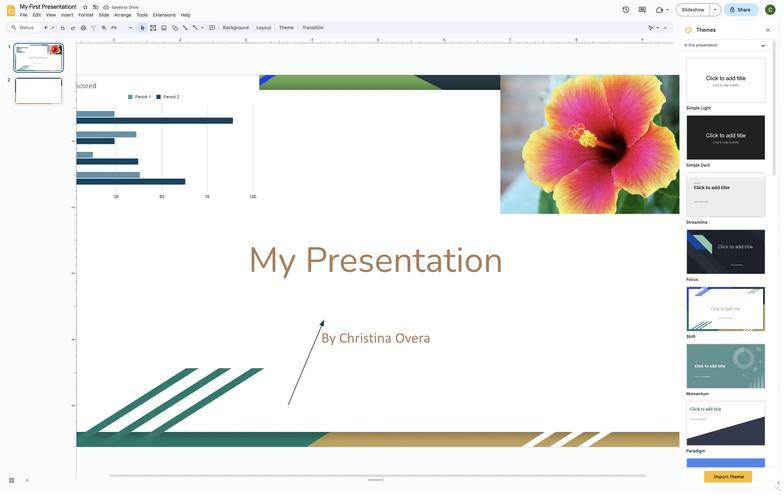 Task type: locate. For each thing, give the bounding box(es) containing it.
extensions menu item
[[150, 11, 178, 19]]

2 simple from the top
[[687, 162, 701, 168]]

drive
[[129, 5, 138, 10]]

menu bar containing file
[[18, 8, 193, 19]]

themes application
[[0, 0, 783, 492]]

new slide with layout image
[[50, 23, 54, 26]]

simple for simple light
[[687, 105, 701, 111]]

main toolbar
[[40, 23, 327, 32]]

transition
[[303, 25, 324, 31]]

Rename text field
[[18, 3, 80, 10]]

navigation
[[0, 37, 71, 492]]

option group
[[680, 51, 773, 492]]

Momentum radio
[[684, 340, 770, 398]]

slideshow
[[683, 7, 705, 13]]

simple inside simple light radio
[[687, 105, 701, 111]]

Shift radio
[[684, 283, 770, 340]]

simple inside simple dark option
[[687, 162, 701, 168]]

mode and view toolbar
[[647, 21, 671, 34]]

menu bar
[[18, 8, 193, 19]]

1 simple from the top
[[687, 105, 701, 111]]

shift
[[687, 334, 696, 340]]

tools menu item
[[134, 11, 150, 19]]

navigation inside themes application
[[0, 37, 71, 492]]

insert
[[61, 12, 73, 18]]

focus
[[687, 277, 699, 282]]

1 vertical spatial simple
[[687, 162, 701, 168]]

light
[[702, 105, 712, 111]]

Star checkbox
[[81, 3, 90, 12]]

streamline
[[687, 220, 708, 225]]

paradigm
[[687, 448, 706, 454]]

saved
[[112, 5, 123, 10]]

material image
[[688, 459, 766, 492]]

option group containing simple light
[[680, 51, 773, 492]]

arrange
[[114, 12, 132, 18]]

format
[[79, 12, 94, 18]]

themes section
[[680, 21, 778, 492]]

presentation
[[697, 43, 718, 47]]

simple left light
[[687, 105, 701, 111]]

file menu item
[[18, 11, 30, 19]]

dark
[[702, 162, 711, 168]]

insert menu item
[[59, 11, 76, 19]]

slide
[[99, 12, 109, 18]]

simple left dark
[[687, 162, 701, 168]]

slide menu item
[[96, 11, 112, 19]]

0 vertical spatial simple
[[687, 105, 701, 111]]

simple
[[687, 105, 701, 111], [687, 162, 701, 168]]

arrange menu item
[[112, 11, 134, 19]]

Zoom field
[[109, 23, 135, 32]]

in
[[685, 43, 688, 47]]

background
[[223, 25, 249, 31]]

help
[[181, 12, 191, 18]]



Task type: vqa. For each thing, say whether or not it's contained in the screenshot.
Share button
yes



Task type: describe. For each thing, give the bounding box(es) containing it.
shape image
[[171, 23, 179, 32]]

Paradigm radio
[[684, 398, 770, 455]]

theme
[[279, 25, 294, 31]]

share
[[739, 7, 751, 13]]

format menu item
[[76, 11, 96, 19]]

start slideshow (⌘+enter) image
[[715, 9, 717, 10]]

tools
[[137, 12, 148, 18]]

view menu item
[[43, 11, 59, 19]]

background button
[[220, 23, 252, 32]]

theme button
[[276, 23, 297, 32]]

theme
[[731, 474, 745, 480]]

simple for simple dark
[[687, 162, 701, 168]]

simple light
[[687, 105, 712, 111]]

slideshow button
[[677, 3, 711, 16]]

Focus radio
[[684, 226, 770, 283]]

view
[[46, 12, 56, 18]]

Simple Dark radio
[[684, 112, 770, 169]]

Streamline radio
[[684, 169, 770, 226]]

menu bar inside menu bar banner
[[18, 8, 193, 19]]

menu bar banner
[[0, 0, 783, 492]]

share button
[[725, 3, 760, 16]]

edit
[[33, 12, 41, 18]]

import theme button
[[705, 471, 753, 483]]

extensions
[[153, 12, 176, 18]]

edit menu item
[[30, 11, 43, 19]]

file
[[20, 12, 27, 18]]

import theme
[[715, 474, 745, 480]]

Material radio
[[684, 455, 770, 492]]

Simple Light radio
[[684, 55, 770, 492]]

option group inside the 'themes' section
[[680, 51, 773, 492]]

saved to drive button
[[102, 3, 140, 12]]

transition button
[[300, 23, 327, 32]]

this
[[689, 43, 696, 47]]

Menus field
[[8, 23, 41, 32]]

saved to drive
[[112, 5, 138, 10]]

in this presentation
[[685, 43, 718, 47]]

layout
[[257, 25, 272, 31]]

Zoom text field
[[110, 23, 129, 32]]

themes
[[697, 27, 717, 33]]

to
[[124, 5, 128, 10]]

momentum
[[687, 391, 710, 397]]

simple dark
[[687, 162, 711, 168]]

import
[[715, 474, 730, 480]]

insert image image
[[160, 23, 168, 32]]

help menu item
[[178, 11, 193, 19]]

layout button
[[255, 23, 274, 32]]

in this presentation tab
[[680, 39, 773, 51]]



